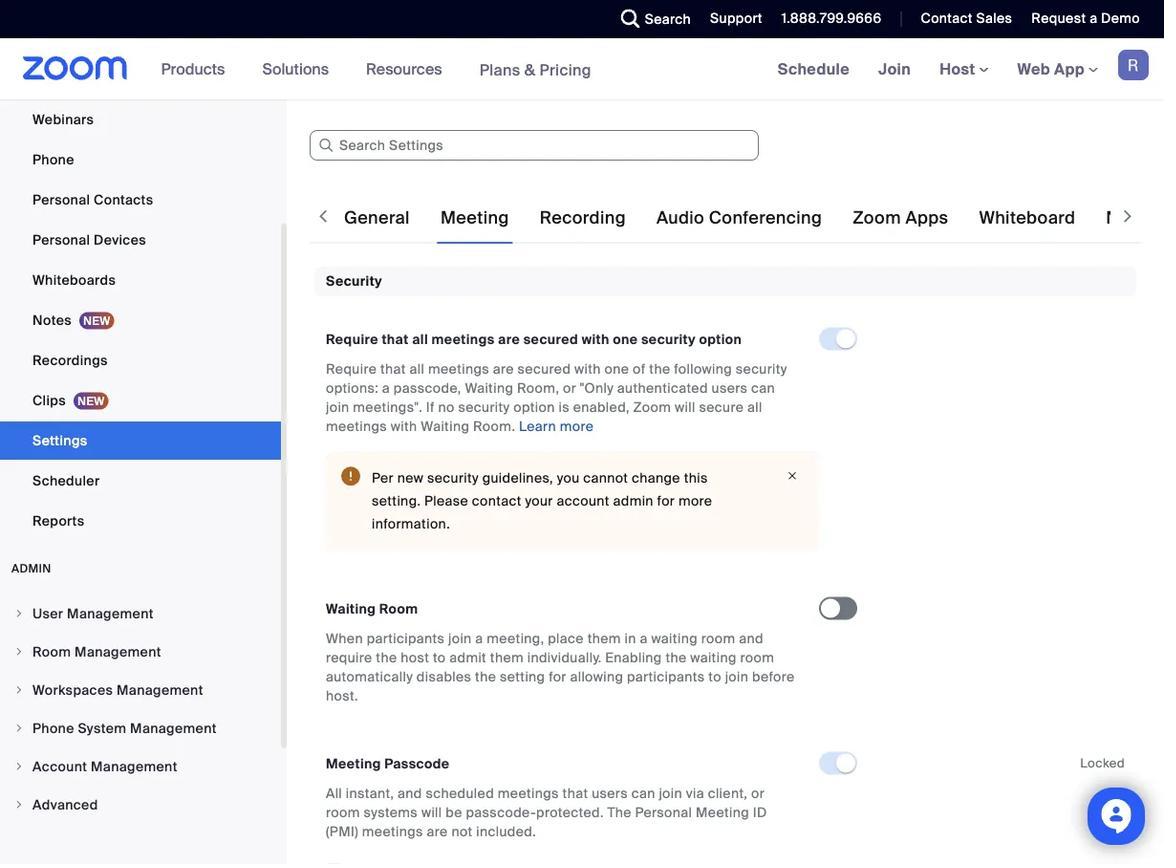 Task type: vqa. For each thing, say whether or not it's contained in the screenshot.
host
yes



Task type: describe. For each thing, give the bounding box(es) containing it.
search button
[[607, 0, 696, 38]]

resources
[[366, 59, 442, 79]]

notes inside tabs of my account settings page tab list
[[1106, 207, 1156, 229]]

for inside when participants join a meeting, place them in a waiting room and require the host to admit them individually. enabling the waiting room automatically disables the setting for allowing participants to join before host.
[[549, 668, 567, 686]]

require
[[326, 649, 372, 667]]

profile picture image
[[1118, 50, 1149, 80]]

(pmi)
[[326, 823, 358, 840]]

0 vertical spatial to
[[433, 649, 446, 667]]

enabling
[[605, 649, 662, 667]]

meetings".
[[353, 398, 422, 416]]

advanced
[[32, 796, 98, 813]]

right image
[[13, 723, 25, 734]]

plans & pricing
[[479, 59, 592, 80]]

webinars
[[32, 110, 94, 128]]

host
[[401, 649, 429, 667]]

management for room management
[[75, 643, 161, 660]]

security inside per new security guidelines, you cannot change this setting. please contact your account admin for more information.
[[427, 469, 479, 487]]

room inside security element
[[379, 600, 418, 618]]

products button
[[161, 38, 234, 99]]

are inside all instant, and scheduled meetings that users can join via client, or room systems will be passcode-protected. the personal meeting id (pmi) meetings are not included.
[[427, 823, 448, 840]]

room inside all instant, and scheduled meetings that users can join via client, or room systems will be passcode-protected. the personal meeting id (pmi) meetings are not included.
[[326, 804, 360, 821]]

clips
[[32, 391, 66, 409]]

management down "workspaces management" menu item
[[130, 719, 217, 737]]

audio conferencing
[[656, 207, 822, 229]]

room,
[[517, 379, 559, 397]]

for inside per new security guidelines, you cannot change this setting. please contact your account admin for more information.
[[657, 492, 675, 510]]

when participants join a meeting, place them in a waiting room and require the host to admit them individually. enabling the waiting room automatically disables the setting for allowing participants to join before host.
[[326, 630, 795, 705]]

with for security
[[582, 331, 609, 348]]

can inside all instant, and scheduled meetings that users can join via client, or room systems will be passcode-protected. the personal meeting id (pmi) meetings are not included.
[[631, 785, 655, 802]]

are for of
[[493, 360, 514, 378]]

or inside all instant, and scheduled meetings that users can join via client, or room systems will be passcode-protected. the personal meeting id (pmi) meetings are not included.
[[751, 785, 765, 802]]

options:
[[326, 379, 379, 397]]

the inside require that all meetings are secured with one of the following security options: a passcode, waiting room, or "only authenticated users can join meetings". if no security option is enabled, zoom will secure all meetings with waiting room.
[[649, 360, 671, 378]]

all instant, and scheduled meetings that users can join via client, or room systems will be passcode-protected. the personal meeting id (pmi) meetings are not included.
[[326, 785, 767, 840]]

via
[[686, 785, 704, 802]]

not
[[451, 823, 473, 840]]

1 vertical spatial waiting
[[690, 649, 737, 667]]

the right enabling
[[666, 649, 687, 667]]

be
[[446, 804, 462, 821]]

phone for phone system management
[[32, 719, 74, 737]]

scheduler
[[32, 472, 100, 489]]

right image for workspaces
[[13, 684, 25, 696]]

right image for user
[[13, 608, 25, 619]]

notes inside personal menu menu
[[32, 311, 72, 329]]

passcode,
[[394, 379, 461, 397]]

following
[[674, 360, 732, 378]]

schedule
[[778, 59, 850, 79]]

account management
[[32, 757, 178, 775]]

security element
[[314, 267, 1136, 864]]

2 vertical spatial with
[[391, 418, 417, 435]]

client,
[[708, 785, 748, 802]]

plans
[[479, 59, 520, 80]]

1 vertical spatial room
[[740, 649, 774, 667]]

whiteboard
[[979, 207, 1076, 229]]

secure
[[699, 398, 744, 416]]

enabled,
[[573, 398, 630, 416]]

recording
[[540, 207, 626, 229]]

this
[[684, 469, 708, 487]]

system
[[78, 719, 126, 737]]

admin menu menu
[[0, 595, 281, 825]]

allowing
[[570, 668, 623, 686]]

side navigation navigation
[[0, 0, 287, 864]]

conferencing
[[709, 207, 822, 229]]

workspaces
[[32, 681, 113, 699]]

room management menu item
[[0, 634, 281, 670]]

learn
[[519, 418, 556, 435]]

personal contacts link
[[0, 181, 281, 219]]

web app button
[[1017, 59, 1098, 79]]

in
[[625, 630, 636, 647]]

phone system management
[[32, 719, 217, 737]]

no
[[438, 398, 455, 416]]

scroll left image
[[313, 206, 333, 226]]

1 vertical spatial waiting
[[421, 418, 469, 435]]

settings
[[32, 432, 87, 449]]

0 vertical spatial waiting
[[465, 379, 513, 397]]

the up automatically
[[376, 649, 397, 667]]

more inside per new security guidelines, you cannot change this setting. please contact your account admin for more information.
[[679, 492, 712, 510]]

phone for phone
[[32, 151, 74, 168]]

admin
[[613, 492, 654, 510]]

personal contacts
[[32, 191, 153, 208]]

product information navigation
[[147, 38, 606, 101]]

scroll right image
[[1118, 206, 1137, 226]]

zoom apps
[[853, 207, 949, 229]]

audio
[[656, 207, 705, 229]]

solutions
[[262, 59, 329, 79]]

app
[[1054, 59, 1085, 79]]

instant,
[[346, 785, 394, 802]]

setting.
[[372, 492, 421, 510]]

2 vertical spatial waiting
[[326, 600, 376, 618]]

right image for room
[[13, 646, 25, 658]]

whiteboards link
[[0, 261, 281, 299]]

all
[[326, 785, 342, 802]]

resources button
[[366, 38, 451, 99]]

a left demo
[[1090, 10, 1098, 27]]

scheduled
[[426, 785, 494, 802]]

sales
[[976, 10, 1012, 27]]

locked
[[1080, 755, 1125, 771]]

require that all meetings are secured with one of the following security options: a passcode, waiting room, or "only authenticated users can join meetings". if no security option is enabled, zoom will secure all meetings with waiting room.
[[326, 360, 787, 435]]

the down "admit"
[[475, 668, 496, 686]]

schedule link
[[763, 38, 864, 99]]

require for require that all meetings are secured with one of the following security options: a passcode, waiting room, or "only authenticated users can join meetings". if no security option is enabled, zoom will secure all meetings with waiting room.
[[326, 360, 377, 378]]

notes link
[[0, 301, 281, 339]]

personal devices link
[[0, 221, 281, 259]]

will inside all instant, and scheduled meetings that users can join via client, or room systems will be passcode-protected. the personal meeting id (pmi) meetings are not included.
[[421, 804, 442, 821]]

a up "admit"
[[475, 630, 483, 647]]

reports
[[32, 512, 85, 529]]

general
[[344, 207, 410, 229]]

included.
[[476, 823, 536, 840]]

join inside all instant, and scheduled meetings that users can join via client, or room systems will be passcode-protected. the personal meeting id (pmi) meetings are not included.
[[659, 785, 682, 802]]

one for security
[[613, 331, 638, 348]]

tabs of my account settings page tab list
[[340, 191, 1164, 245]]

1 vertical spatial participants
[[627, 668, 705, 686]]

&
[[524, 59, 536, 80]]

0 vertical spatial more
[[560, 418, 594, 435]]

id
[[753, 804, 767, 821]]

meetings navigation
[[763, 38, 1164, 101]]

request a demo
[[1032, 10, 1140, 27]]

admit
[[449, 649, 487, 667]]

join link
[[864, 38, 925, 99]]

scheduler link
[[0, 462, 281, 500]]

join inside require that all meetings are secured with one of the following security options: a passcode, waiting room, or "only authenticated users can join meetings". if no security option is enabled, zoom will secure all meetings with waiting room.
[[326, 398, 349, 416]]

require that all meetings are secured with one security option
[[326, 331, 742, 348]]

guidelines,
[[482, 469, 553, 487]]



Task type: locate. For each thing, give the bounding box(es) containing it.
right image inside "room management" menu item
[[13, 646, 25, 658]]

a inside require that all meetings are secured with one of the following security options: a passcode, waiting room, or "only authenticated users can join meetings". if no security option is enabled, zoom will secure all meetings with waiting room.
[[382, 379, 390, 397]]

secured inside require that all meetings are secured with one of the following security options: a passcode, waiting room, or "only authenticated users can join meetings". if no security option is enabled, zoom will secure all meetings with waiting room.
[[518, 360, 571, 378]]

demo
[[1101, 10, 1140, 27]]

0 vertical spatial with
[[582, 331, 609, 348]]

will down authenticated
[[675, 398, 695, 416]]

0 horizontal spatial notes
[[32, 311, 72, 329]]

right image inside "workspaces management" menu item
[[13, 684, 25, 696]]

Search Settings text field
[[310, 130, 759, 161]]

0 vertical spatial or
[[563, 379, 576, 397]]

account management menu item
[[0, 748, 281, 785]]

2 horizontal spatial meeting
[[696, 804, 749, 821]]

new
[[397, 469, 424, 487]]

user management menu item
[[0, 595, 281, 632]]

meeting up instant,
[[326, 755, 381, 773]]

close image
[[781, 467, 804, 484]]

0 vertical spatial meeting
[[441, 207, 509, 229]]

change
[[632, 469, 680, 487]]

1 vertical spatial notes
[[32, 311, 72, 329]]

and up the systems
[[398, 785, 422, 802]]

right image inside account management 'menu item'
[[13, 761, 25, 772]]

that for require that all meetings are secured with one of the following security options: a passcode, waiting room, or "only authenticated users can join meetings". if no security option is enabled, zoom will secure all meetings with waiting room.
[[380, 360, 406, 378]]

users up "the"
[[592, 785, 628, 802]]

the
[[607, 804, 631, 821]]

1 vertical spatial room
[[32, 643, 71, 660]]

0 horizontal spatial can
[[631, 785, 655, 802]]

room.
[[473, 418, 515, 435]]

and inside when participants join a meeting, place them in a waiting room and require the host to admit them individually. enabling the waiting room automatically disables the setting for allowing participants to join before host.
[[739, 630, 763, 647]]

security
[[326, 272, 382, 290]]

1 horizontal spatial option
[[699, 331, 742, 348]]

users inside all instant, and scheduled meetings that users can join via client, or room systems will be passcode-protected. the personal meeting id (pmi) meetings are not included.
[[592, 785, 628, 802]]

that for require that all meetings are secured with one security option
[[382, 331, 409, 348]]

management for user management
[[67, 605, 154, 622]]

if
[[426, 398, 435, 416]]

zoom left apps on the top of page
[[853, 207, 901, 229]]

1 vertical spatial zoom
[[633, 398, 671, 416]]

advanced menu item
[[0, 787, 281, 823]]

0 horizontal spatial room
[[326, 804, 360, 821]]

1 vertical spatial personal
[[32, 231, 90, 248]]

room up "(pmi)"
[[326, 804, 360, 821]]

participants up host
[[367, 630, 445, 647]]

2 vertical spatial all
[[747, 398, 762, 416]]

1 horizontal spatial more
[[679, 492, 712, 510]]

meeting down client,
[[696, 804, 749, 821]]

1 require from the top
[[326, 331, 378, 348]]

users up secure
[[712, 379, 748, 397]]

one left 'of'
[[605, 360, 629, 378]]

zoom inside require that all meetings are secured with one of the following security options: a passcode, waiting room, or "only authenticated users can join meetings". if no security option is enabled, zoom will secure all meetings with waiting room.
[[633, 398, 671, 416]]

banner
[[0, 38, 1164, 101]]

that inside require that all meetings are secured with one of the following security options: a passcode, waiting room, or "only authenticated users can join meetings". if no security option is enabled, zoom will secure all meetings with waiting room.
[[380, 360, 406, 378]]

account
[[557, 492, 610, 510]]

zoom inside tabs of my account settings page tab list
[[853, 207, 901, 229]]

0 horizontal spatial more
[[560, 418, 594, 435]]

them left in
[[587, 630, 621, 647]]

1 horizontal spatial and
[[739, 630, 763, 647]]

learn more
[[519, 418, 594, 435]]

to up disables
[[433, 649, 446, 667]]

1 vertical spatial will
[[421, 804, 442, 821]]

0 vertical spatial require
[[326, 331, 378, 348]]

room down user
[[32, 643, 71, 660]]

management up workspaces management
[[75, 643, 161, 660]]

1.888.799.9666 button up schedule link
[[782, 10, 882, 27]]

require for require that all meetings are secured with one security option
[[326, 331, 378, 348]]

them down meeting,
[[490, 649, 524, 667]]

contact sales link
[[906, 0, 1017, 38], [921, 10, 1012, 27]]

meeting for meeting passcode
[[326, 755, 381, 773]]

1 horizontal spatial notes
[[1106, 207, 1156, 229]]

0 horizontal spatial meeting
[[326, 755, 381, 773]]

clips link
[[0, 381, 281, 420]]

room right in
[[701, 630, 735, 647]]

are inside require that all meetings are secured with one of the following security options: a passcode, waiting room, or "only authenticated users can join meetings". if no security option is enabled, zoom will secure all meetings with waiting room.
[[493, 360, 514, 378]]

per new security guidelines, you cannot change this setting. please contact your account admin for more information. alert
[[326, 451, 819, 551]]

0 vertical spatial room
[[701, 630, 735, 647]]

with for of
[[574, 360, 601, 378]]

host
[[940, 59, 979, 79]]

1 horizontal spatial users
[[712, 379, 748, 397]]

right image
[[13, 608, 25, 619], [13, 646, 25, 658], [13, 684, 25, 696], [13, 761, 25, 772], [13, 799, 25, 810]]

recordings link
[[0, 341, 281, 379]]

2 vertical spatial are
[[427, 823, 448, 840]]

contacts
[[94, 191, 153, 208]]

warning image
[[341, 467, 360, 486]]

0 vertical spatial and
[[739, 630, 763, 647]]

zoom
[[853, 207, 901, 229], [633, 398, 671, 416]]

option up learn
[[513, 398, 555, 416]]

1 horizontal spatial will
[[675, 398, 695, 416]]

and up before
[[739, 630, 763, 647]]

0 vertical spatial them
[[587, 630, 621, 647]]

join left via
[[659, 785, 682, 802]]

1 vertical spatial them
[[490, 649, 524, 667]]

one for of
[[605, 360, 629, 378]]

0 vertical spatial that
[[382, 331, 409, 348]]

0 horizontal spatial or
[[563, 379, 576, 397]]

right image inside user management menu item
[[13, 608, 25, 619]]

1.888.799.9666
[[782, 10, 882, 27]]

join left before
[[725, 668, 749, 686]]

secured for security
[[523, 331, 578, 348]]

1 horizontal spatial or
[[751, 785, 765, 802]]

personal up personal devices
[[32, 191, 90, 208]]

web
[[1017, 59, 1050, 79]]

1 horizontal spatial for
[[657, 492, 675, 510]]

or inside require that all meetings are secured with one of the following security options: a passcode, waiting room, or "only authenticated users can join meetings". if no security option is enabled, zoom will secure all meetings with waiting room.
[[563, 379, 576, 397]]

devices
[[94, 231, 146, 248]]

room management
[[32, 643, 161, 660]]

0 horizontal spatial will
[[421, 804, 442, 821]]

recordings
[[32, 351, 108, 369]]

1 vertical spatial require
[[326, 360, 377, 378]]

2 phone from the top
[[32, 719, 74, 737]]

web app
[[1017, 59, 1085, 79]]

workspaces management
[[32, 681, 203, 699]]

0 horizontal spatial and
[[398, 785, 422, 802]]

management for account management
[[91, 757, 178, 775]]

or
[[563, 379, 576, 397], [751, 785, 765, 802]]

to
[[433, 649, 446, 667], [709, 668, 722, 686]]

for down "individually."
[[549, 668, 567, 686]]

phone
[[32, 151, 74, 168], [32, 719, 74, 737]]

management inside 'menu item'
[[91, 757, 178, 775]]

users inside require that all meetings are secured with one of the following security options: a passcode, waiting room, or "only authenticated users can join meetings". if no security option is enabled, zoom will secure all meetings with waiting room.
[[712, 379, 748, 397]]

0 vertical spatial notes
[[1106, 207, 1156, 229]]

require
[[326, 331, 378, 348], [326, 360, 377, 378]]

automatically
[[326, 668, 413, 686]]

the up authenticated
[[649, 360, 671, 378]]

your
[[525, 492, 553, 510]]

1 vertical spatial more
[[679, 492, 712, 510]]

banner containing products
[[0, 38, 1164, 101]]

are up 'room,'
[[498, 331, 520, 348]]

option up following
[[699, 331, 742, 348]]

1 vertical spatial users
[[592, 785, 628, 802]]

right image inside advanced menu item
[[13, 799, 25, 810]]

webinars link
[[0, 100, 281, 139]]

or up id
[[751, 785, 765, 802]]

disables
[[417, 668, 472, 686]]

apps
[[906, 207, 949, 229]]

security
[[641, 331, 696, 348], [736, 360, 787, 378], [458, 398, 510, 416], [427, 469, 479, 487]]

a up the meetings".
[[382, 379, 390, 397]]

systems
[[364, 804, 418, 821]]

that up protected.
[[563, 785, 588, 802]]

contact
[[921, 10, 973, 27]]

phone link
[[0, 140, 281, 179]]

1 vertical spatial meeting
[[326, 755, 381, 773]]

all for require that all meetings are secured with one of the following security options: a passcode, waiting room, or "only authenticated users can join meetings". if no security option is enabled, zoom will secure all meetings with waiting room.
[[410, 360, 425, 378]]

1 phone from the top
[[32, 151, 74, 168]]

meetings
[[432, 331, 495, 348], [428, 360, 489, 378], [326, 418, 387, 435], [498, 785, 559, 802], [362, 823, 423, 840]]

0 vertical spatial option
[[699, 331, 742, 348]]

1 right image from the top
[[13, 608, 25, 619]]

are for security
[[498, 331, 520, 348]]

learn more link
[[519, 418, 594, 435]]

is
[[559, 398, 570, 416]]

meeting,
[[487, 630, 544, 647]]

workspaces management menu item
[[0, 672, 281, 708]]

settings link
[[0, 421, 281, 460]]

per
[[372, 469, 394, 487]]

phone down webinars
[[32, 151, 74, 168]]

are left not
[[427, 823, 448, 840]]

right image for account
[[13, 761, 25, 772]]

0 vertical spatial phone
[[32, 151, 74, 168]]

will left "be"
[[421, 804, 442, 821]]

reports link
[[0, 502, 281, 540]]

waiting up room.
[[465, 379, 513, 397]]

request a demo link
[[1017, 0, 1164, 38], [1032, 10, 1140, 27]]

protected.
[[536, 804, 604, 821]]

security up 'of'
[[641, 331, 696, 348]]

2 require from the top
[[326, 360, 377, 378]]

information.
[[372, 515, 450, 533]]

management down phone system management menu item on the left bottom
[[91, 757, 178, 775]]

require inside require that all meetings are secured with one of the following security options: a passcode, waiting room, or "only authenticated users can join meetings". if no security option is enabled, zoom will secure all meetings with waiting room.
[[326, 360, 377, 378]]

0 vertical spatial personal
[[32, 191, 90, 208]]

contact
[[472, 492, 522, 510]]

meeting for meeting
[[441, 207, 509, 229]]

0 horizontal spatial them
[[490, 649, 524, 667]]

and
[[739, 630, 763, 647], [398, 785, 422, 802]]

zoom down authenticated
[[633, 398, 671, 416]]

users
[[712, 379, 748, 397], [592, 785, 628, 802]]

per new security guidelines, you cannot change this setting. please contact your account admin for more information.
[[372, 469, 712, 533]]

waiting
[[651, 630, 698, 647], [690, 649, 737, 667]]

a right in
[[640, 630, 648, 647]]

2 vertical spatial meeting
[[696, 804, 749, 821]]

1.888.799.9666 button
[[767, 0, 886, 38], [782, 10, 882, 27]]

1 vertical spatial that
[[380, 360, 406, 378]]

1 horizontal spatial meeting
[[441, 207, 509, 229]]

waiting room
[[326, 600, 418, 618]]

support
[[710, 10, 762, 27]]

waiting down the no
[[421, 418, 469, 435]]

1 vertical spatial secured
[[518, 360, 571, 378]]

1 vertical spatial to
[[709, 668, 722, 686]]

more down this on the bottom of the page
[[679, 492, 712, 510]]

meeting inside all instant, and scheduled meetings that users can join via client, or room systems will be passcode-protected. the personal meeting id (pmi) meetings are not included.
[[696, 804, 749, 821]]

for down change
[[657, 492, 675, 510]]

2 horizontal spatial room
[[740, 649, 774, 667]]

0 horizontal spatial zoom
[[633, 398, 671, 416]]

all for require that all meetings are secured with one security option
[[412, 331, 428, 348]]

can
[[751, 379, 775, 397], [631, 785, 655, 802]]

security up room.
[[458, 398, 510, 416]]

room up before
[[740, 649, 774, 667]]

join down options:
[[326, 398, 349, 416]]

of
[[633, 360, 646, 378]]

one up 'of'
[[613, 331, 638, 348]]

1 horizontal spatial can
[[751, 379, 775, 397]]

1 horizontal spatial them
[[587, 630, 621, 647]]

4 right image from the top
[[13, 761, 25, 772]]

when
[[326, 630, 363, 647]]

0 horizontal spatial room
[[32, 643, 71, 660]]

solutions button
[[262, 38, 337, 99]]

1 horizontal spatial room
[[701, 630, 735, 647]]

security up please
[[427, 469, 479, 487]]

management for workspaces management
[[117, 681, 203, 699]]

that up the meetings".
[[380, 360, 406, 378]]

waiting right enabling
[[690, 649, 737, 667]]

0 vertical spatial waiting
[[651, 630, 698, 647]]

0 vertical spatial participants
[[367, 630, 445, 647]]

that up passcode,
[[382, 331, 409, 348]]

0 vertical spatial secured
[[523, 331, 578, 348]]

account
[[32, 757, 87, 775]]

support link
[[696, 0, 767, 38], [710, 10, 762, 27]]

0 horizontal spatial for
[[549, 668, 567, 686]]

1 horizontal spatial room
[[379, 600, 418, 618]]

will inside require that all meetings are secured with one of the following security options: a passcode, waiting room, or "only authenticated users can join meetings". if no security option is enabled, zoom will secure all meetings with waiting room.
[[675, 398, 695, 416]]

1.888.799.9666 button up 'schedule'
[[767, 0, 886, 38]]

phone inside personal menu menu
[[32, 151, 74, 168]]

management down "room management" menu item
[[117, 681, 203, 699]]

secured for of
[[518, 360, 571, 378]]

waiting up when in the bottom left of the page
[[326, 600, 376, 618]]

2 vertical spatial personal
[[635, 804, 692, 821]]

1 vertical spatial all
[[410, 360, 425, 378]]

2 vertical spatial that
[[563, 785, 588, 802]]

meeting inside tabs of my account settings page tab list
[[441, 207, 509, 229]]

personal for personal devices
[[32, 231, 90, 248]]

2 right image from the top
[[13, 646, 25, 658]]

one
[[613, 331, 638, 348], [605, 360, 629, 378]]

1 vertical spatial phone
[[32, 719, 74, 737]]

are down require that all meetings are secured with one security option
[[493, 360, 514, 378]]

5 right image from the top
[[13, 799, 25, 810]]

0 vertical spatial will
[[675, 398, 695, 416]]

can inside require that all meetings are secured with one of the following security options: a passcode, waiting room, or "only authenticated users can join meetings". if no security option is enabled, zoom will secure all meetings with waiting room.
[[751, 379, 775, 397]]

that inside all instant, and scheduled meetings that users can join via client, or room systems will be passcode-protected. the personal meeting id (pmi) meetings are not included.
[[563, 785, 588, 802]]

contact sales
[[921, 10, 1012, 27]]

participants down enabling
[[627, 668, 705, 686]]

waiting right in
[[651, 630, 698, 647]]

personal down via
[[635, 804, 692, 821]]

1 vertical spatial for
[[549, 668, 567, 686]]

meeting down search settings "text box" at the top of the page
[[441, 207, 509, 229]]

room inside menu item
[[32, 643, 71, 660]]

user management
[[32, 605, 154, 622]]

0 vertical spatial for
[[657, 492, 675, 510]]

a
[[1090, 10, 1098, 27], [382, 379, 390, 397], [475, 630, 483, 647], [640, 630, 648, 647]]

to left before
[[709, 668, 722, 686]]

one inside require that all meetings are secured with one of the following security options: a passcode, waiting room, or "only authenticated users can join meetings". if no security option is enabled, zoom will secure all meetings with waiting room.
[[605, 360, 629, 378]]

room up host
[[379, 600, 418, 618]]

personal menu menu
[[0, 0, 281, 542]]

authenticated
[[617, 379, 708, 397]]

1 vertical spatial one
[[605, 360, 629, 378]]

1 vertical spatial or
[[751, 785, 765, 802]]

0 vertical spatial can
[[751, 379, 775, 397]]

cannot
[[583, 469, 628, 487]]

personal for personal contacts
[[32, 191, 90, 208]]

0 horizontal spatial to
[[433, 649, 446, 667]]

1 horizontal spatial participants
[[627, 668, 705, 686]]

0 vertical spatial are
[[498, 331, 520, 348]]

0 horizontal spatial participants
[[367, 630, 445, 647]]

0 vertical spatial room
[[379, 600, 418, 618]]

management up room management
[[67, 605, 154, 622]]

1 horizontal spatial zoom
[[853, 207, 901, 229]]

pricing
[[539, 59, 592, 80]]

zoom logo image
[[23, 56, 128, 80]]

join up "admit"
[[448, 630, 472, 647]]

0 horizontal spatial option
[[513, 398, 555, 416]]

secured
[[523, 331, 578, 348], [518, 360, 571, 378]]

user
[[32, 605, 63, 622]]

or up is
[[563, 379, 576, 397]]

0 vertical spatial zoom
[[853, 207, 901, 229]]

1 vertical spatial with
[[574, 360, 601, 378]]

1 vertical spatial are
[[493, 360, 514, 378]]

1 horizontal spatial to
[[709, 668, 722, 686]]

0 vertical spatial users
[[712, 379, 748, 397]]

0 vertical spatial one
[[613, 331, 638, 348]]

phone system management menu item
[[0, 710, 281, 746]]

0 vertical spatial all
[[412, 331, 428, 348]]

1 vertical spatial can
[[631, 785, 655, 802]]

personal inside all instant, and scheduled meetings that users can join via client, or room systems will be passcode-protected. the personal meeting id (pmi) meetings are not included.
[[635, 804, 692, 821]]

security up secure
[[736, 360, 787, 378]]

personal up whiteboards
[[32, 231, 90, 248]]

please
[[424, 492, 468, 510]]

phone inside menu item
[[32, 719, 74, 737]]

management inside menu item
[[117, 681, 203, 699]]

individually.
[[527, 649, 602, 667]]

option inside require that all meetings are secured with one of the following security options: a passcode, waiting room, or "only authenticated users can join meetings". if no security option is enabled, zoom will secure all meetings with waiting room.
[[513, 398, 555, 416]]

and inside all instant, and scheduled meetings that users can join via client, or room systems will be passcode-protected. the personal meeting id (pmi) meetings are not included.
[[398, 785, 422, 802]]

3 right image from the top
[[13, 684, 25, 696]]

all
[[412, 331, 428, 348], [410, 360, 425, 378], [747, 398, 762, 416]]

meeting passcode
[[326, 755, 450, 773]]

1 vertical spatial option
[[513, 398, 555, 416]]

more down is
[[560, 418, 594, 435]]

0 horizontal spatial users
[[592, 785, 628, 802]]

2 vertical spatial room
[[326, 804, 360, 821]]

1 vertical spatial and
[[398, 785, 422, 802]]

phone right right image
[[32, 719, 74, 737]]



